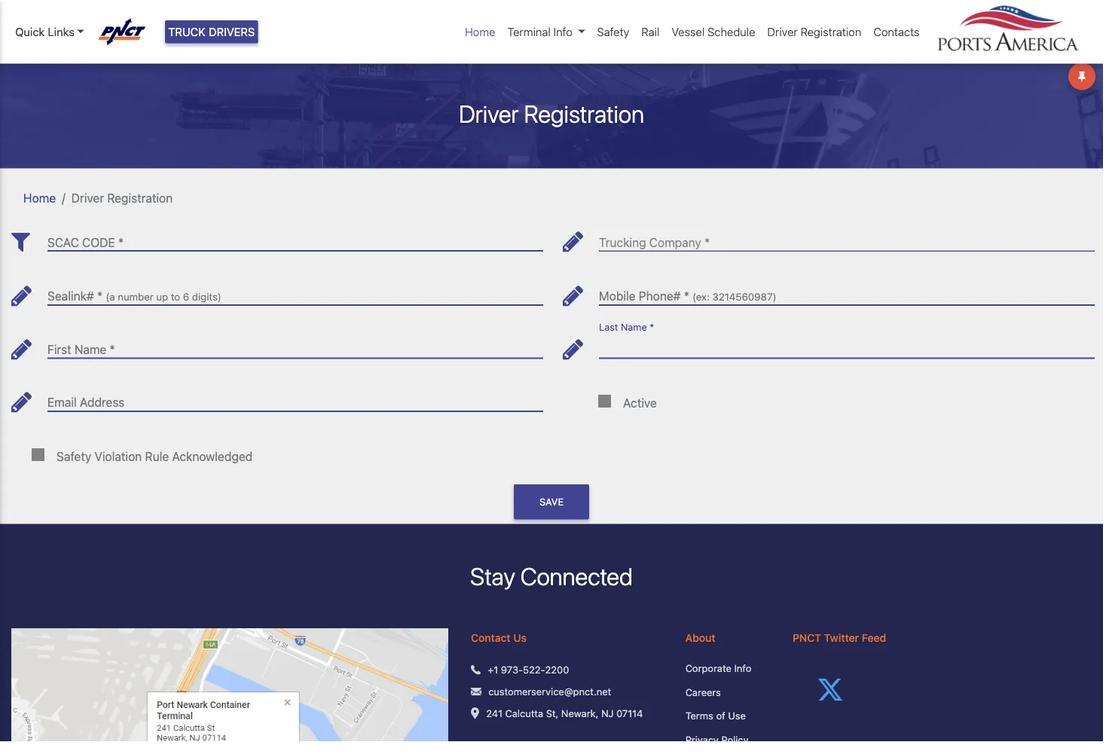 Task type: vqa. For each thing, say whether or not it's contained in the screenshot.
"Trucking"
yes



Task type: locate. For each thing, give the bounding box(es) containing it.
safety link
[[591, 17, 636, 46]]

home link
[[459, 17, 502, 46], [23, 191, 56, 205]]

Trucking Company * text field
[[599, 224, 1095, 251]]

terminal info
[[508, 25, 573, 38]]

* for scac code *
[[118, 235, 124, 249]]

last
[[599, 322, 618, 333]]

0 horizontal spatial driver
[[71, 191, 104, 205]]

2 vertical spatial driver
[[71, 191, 104, 205]]

quick links link
[[15, 23, 84, 40]]

digits)
[[192, 291, 221, 303]]

save
[[540, 496, 564, 508]]

None text field
[[47, 278, 543, 305]]

0 horizontal spatial registration
[[107, 191, 173, 205]]

driver registration inside driver registration 'link'
[[768, 25, 862, 38]]

2 horizontal spatial driver
[[768, 25, 798, 38]]

1 horizontal spatial safety
[[597, 25, 630, 38]]

1 horizontal spatial home link
[[459, 17, 502, 46]]

0 horizontal spatial safety
[[57, 449, 91, 463]]

email
[[47, 395, 77, 410]]

name
[[621, 322, 647, 333], [74, 342, 106, 357]]

info up careers link
[[734, 663, 752, 674]]

* right company
[[705, 235, 710, 249]]

0 vertical spatial home link
[[459, 17, 502, 46]]

1 horizontal spatial name
[[621, 322, 647, 333]]

st,
[[546, 708, 559, 719]]

truck drivers
[[168, 25, 255, 38]]

1 vertical spatial name
[[74, 342, 106, 357]]

safety left "violation"
[[57, 449, 91, 463]]

contacts
[[874, 25, 920, 38]]

up
[[156, 291, 168, 303]]

drivers
[[209, 25, 255, 38]]

terminal info link
[[502, 17, 591, 46]]

trucking
[[599, 235, 646, 249]]

0 horizontal spatial info
[[554, 25, 573, 38]]

1 horizontal spatial driver
[[459, 99, 519, 128]]

home up scac on the top left of the page
[[23, 191, 56, 205]]

241 calcutta st, newark, nj 07114 link
[[486, 706, 643, 721]]

* for first name *
[[110, 342, 115, 357]]

terminal
[[508, 25, 551, 38]]

0 vertical spatial info
[[554, 25, 573, 38]]

registration
[[801, 25, 862, 38], [524, 99, 644, 128], [107, 191, 173, 205]]

number
[[118, 291, 154, 303]]

2 vertical spatial driver registration
[[71, 191, 173, 205]]

name right first in the left of the page
[[74, 342, 106, 357]]

1 vertical spatial info
[[734, 663, 752, 674]]

1 vertical spatial home
[[23, 191, 56, 205]]

(ex:
[[693, 291, 710, 303]]

0 horizontal spatial home
[[23, 191, 56, 205]]

0 vertical spatial driver registration
[[768, 25, 862, 38]]

contacts link
[[868, 17, 926, 46]]

contact us
[[471, 632, 527, 644]]

0 vertical spatial registration
[[801, 25, 862, 38]]

home link left terminal
[[459, 17, 502, 46]]

registration inside 'link'
[[801, 25, 862, 38]]

info right terminal
[[554, 25, 573, 38]]

0 vertical spatial name
[[621, 322, 647, 333]]

code
[[82, 235, 115, 249]]

use
[[728, 710, 746, 721]]

safety
[[597, 25, 630, 38], [57, 449, 91, 463]]

+1
[[488, 664, 498, 675]]

0 vertical spatial safety
[[597, 25, 630, 38]]

pnct twitter feed
[[793, 632, 887, 644]]

scac code *
[[47, 235, 124, 249]]

* for mobile phone# * (ex: 3214560987)
[[684, 289, 690, 303]]

* down phone#
[[650, 322, 654, 333]]

Email Address text field
[[47, 384, 543, 412]]

* left (ex:
[[684, 289, 690, 303]]

customerservice@pnct.net
[[489, 686, 611, 697]]

schedule
[[708, 25, 756, 38]]

driver registration
[[768, 25, 862, 38], [459, 99, 644, 128], [71, 191, 173, 205]]

feed
[[862, 632, 887, 644]]

rail
[[642, 25, 660, 38]]

1 vertical spatial registration
[[524, 99, 644, 128]]

first name *
[[47, 342, 115, 357]]

careers link
[[686, 685, 770, 700]]

calcutta
[[505, 708, 543, 719]]

home link up scac on the top left of the page
[[23, 191, 56, 205]]

terms of use
[[686, 710, 746, 721]]

terms of use link
[[686, 709, 770, 723]]

twitter
[[824, 632, 859, 644]]

1 horizontal spatial driver registration
[[459, 99, 644, 128]]

connected
[[521, 562, 633, 590]]

0 vertical spatial home
[[465, 25, 495, 38]]

corporate info
[[686, 663, 752, 674]]

info for terminal info
[[554, 25, 573, 38]]

safety left rail
[[597, 25, 630, 38]]

2 horizontal spatial driver registration
[[768, 25, 862, 38]]

home
[[465, 25, 495, 38], [23, 191, 56, 205]]

* down (a
[[110, 342, 115, 357]]

0 horizontal spatial driver registration
[[71, 191, 173, 205]]

0 vertical spatial driver
[[768, 25, 798, 38]]

1 vertical spatial driver registration
[[459, 99, 644, 128]]

1 vertical spatial safety
[[57, 449, 91, 463]]

stay
[[470, 562, 515, 590]]

name right last
[[621, 322, 647, 333]]

*
[[118, 235, 124, 249], [705, 235, 710, 249], [97, 289, 103, 303], [684, 289, 690, 303], [650, 322, 654, 333], [110, 342, 115, 357]]

info
[[554, 25, 573, 38], [734, 663, 752, 674]]

sealink#
[[47, 289, 94, 303]]

2 horizontal spatial registration
[[801, 25, 862, 38]]

driver
[[768, 25, 798, 38], [459, 99, 519, 128], [71, 191, 104, 205]]

0 horizontal spatial name
[[74, 342, 106, 357]]

safety for safety
[[597, 25, 630, 38]]

Last Name * text field
[[599, 331, 1095, 358]]

corporate info link
[[686, 661, 770, 676]]

vessel schedule link
[[666, 17, 762, 46]]

1 horizontal spatial info
[[734, 663, 752, 674]]

about
[[686, 632, 716, 644]]

3214560987)
[[713, 291, 777, 303]]

* right code
[[118, 235, 124, 249]]

info for corporate info
[[734, 663, 752, 674]]

company
[[650, 235, 701, 249]]

last name *
[[599, 322, 654, 333]]

scac
[[47, 235, 79, 249]]

1 vertical spatial home link
[[23, 191, 56, 205]]

terms
[[686, 710, 714, 721]]

1 horizontal spatial home
[[465, 25, 495, 38]]

+1 973-522-2200 link
[[488, 662, 569, 677]]

vessel
[[672, 25, 705, 38]]

home left terminal
[[465, 25, 495, 38]]

rail link
[[636, 17, 666, 46]]

None text field
[[599, 278, 1095, 305]]



Task type: describe. For each thing, give the bounding box(es) containing it.
careers
[[686, 686, 721, 698]]

of
[[716, 710, 726, 721]]

save button
[[514, 485, 589, 520]]

6
[[183, 291, 189, 303]]

522-
[[523, 664, 545, 675]]

us
[[513, 632, 527, 644]]

name for last
[[621, 322, 647, 333]]

safety violation rule acknowledged
[[57, 449, 253, 463]]

first
[[47, 342, 71, 357]]

truck drivers link
[[165, 20, 258, 43]]

mobile
[[599, 289, 636, 303]]

stay connected
[[470, 562, 633, 590]]

pnct
[[793, 632, 821, 644]]

vessel schedule
[[672, 25, 756, 38]]

0 horizontal spatial home link
[[23, 191, 56, 205]]

* left (a
[[97, 289, 103, 303]]

links
[[48, 25, 75, 38]]

First Name * text field
[[47, 331, 543, 358]]

* for last name *
[[650, 322, 654, 333]]

1 vertical spatial driver
[[459, 99, 519, 128]]

truck
[[168, 25, 206, 38]]

quick
[[15, 25, 45, 38]]

1 horizontal spatial registration
[[524, 99, 644, 128]]

973-
[[501, 664, 523, 675]]

+1 973-522-2200
[[488, 664, 569, 675]]

2200
[[545, 664, 569, 675]]

driver registration link
[[762, 17, 868, 46]]

safety for safety violation rule acknowledged
[[57, 449, 91, 463]]

trucking company *
[[599, 235, 710, 249]]

name for first
[[74, 342, 106, 357]]

sealink# * (a number up to 6 digits)
[[47, 289, 221, 303]]

241
[[486, 708, 503, 719]]

to
[[171, 291, 180, 303]]

rule
[[145, 449, 169, 463]]

corporate
[[686, 663, 732, 674]]

07114
[[617, 708, 643, 719]]

customerservice@pnct.net link
[[489, 684, 611, 699]]

acknowledged
[[172, 449, 253, 463]]

* for trucking company *
[[705, 235, 710, 249]]

quick links
[[15, 25, 75, 38]]

newark,
[[561, 708, 599, 719]]

contact
[[471, 632, 511, 644]]

phone#
[[639, 289, 681, 303]]

(a
[[106, 291, 115, 303]]

driver inside 'link'
[[768, 25, 798, 38]]

address
[[80, 395, 125, 410]]

mobile phone# * (ex: 3214560987)
[[599, 289, 777, 303]]

2 vertical spatial registration
[[107, 191, 173, 205]]

nj
[[601, 708, 614, 719]]

SCAC CODE * search field
[[47, 224, 543, 251]]

active
[[623, 396, 657, 410]]

241 calcutta st, newark, nj 07114
[[486, 708, 643, 719]]

violation
[[95, 449, 142, 463]]

email address
[[47, 395, 125, 410]]



